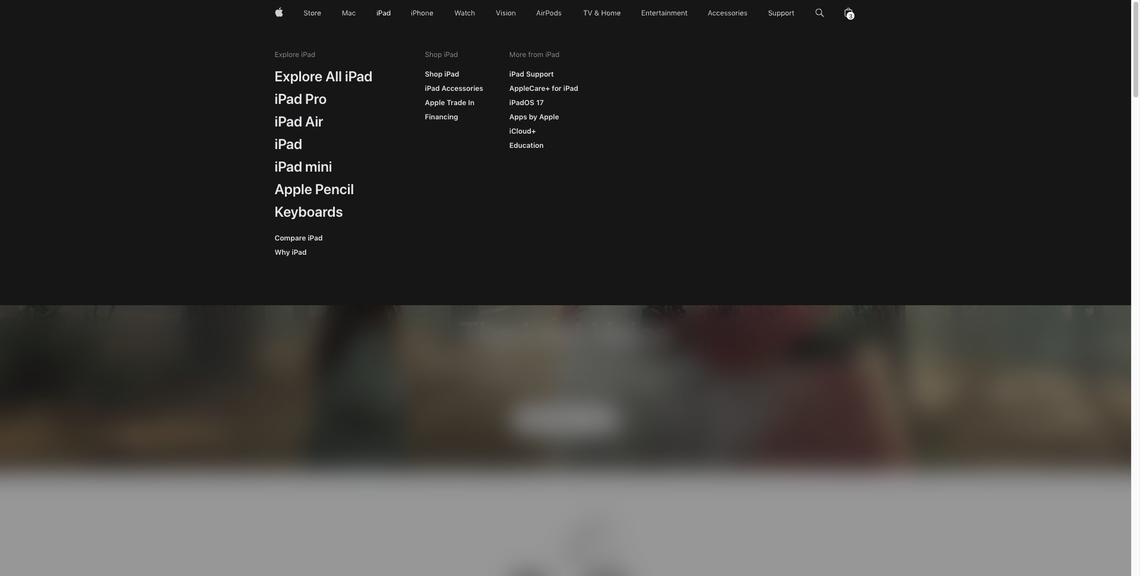 Task type: locate. For each thing, give the bounding box(es) containing it.
why
[[275, 248, 290, 257]]

ipad up shop ipad link
[[444, 51, 458, 59]]

why ipad link
[[268, 244, 313, 261]]

explore
[[275, 51, 299, 59], [275, 68, 323, 85]]

2 shop from the top
[[425, 70, 443, 78]]

air
[[305, 113, 324, 130]]

shop up shop ipad link
[[425, 51, 442, 59]]

1 vertical spatial apple
[[539, 113, 559, 121]]

financing
[[425, 113, 458, 121]]

1 vertical spatial shop
[[425, 70, 443, 78]]

1 explore from the top
[[275, 51, 299, 59]]

2 vertical spatial apple
[[275, 181, 312, 198]]

in
[[468, 99, 475, 107]]

1 shop from the top
[[425, 51, 442, 59]]

more from ipad element
[[503, 65, 585, 154]]

all
[[326, 68, 342, 85]]

apple down ipad mini link
[[275, 181, 312, 198]]

1 horizontal spatial apple
[[425, 99, 445, 107]]

explore down explore ipad
[[275, 68, 323, 85]]

shop
[[425, 51, 442, 59], [425, 70, 443, 78]]

icloud+ link
[[503, 122, 543, 140]]

0 horizontal spatial apple
[[275, 181, 312, 198]]

ipad support applecare+ for ipad ipados 17 apps by apple icloud+ education
[[510, 70, 579, 150]]

icloud+
[[510, 127, 536, 135]]

shop down the shop ipad on the left top of the page
[[425, 70, 443, 78]]

pro
[[305, 90, 327, 108]]

trade
[[447, 99, 467, 107]]

explore inside explore all ipad ipad pro ipad air ipad ipad mini apple pencil keyboards
[[275, 68, 323, 85]]

ipad right compare
[[308, 234, 323, 242]]

ipad right for
[[564, 84, 579, 93]]

ipados
[[510, 99, 535, 107]]

compare ipad link
[[268, 229, 329, 247]]

shop inside shop ipad ipad accessories apple trade in financing
[[425, 70, 443, 78]]

from
[[528, 51, 544, 59]]

apple pencil link
[[268, 176, 361, 202]]

2 explore from the top
[[275, 68, 323, 85]]

main content
[[0, 0, 1132, 576]]

shop ipad element
[[419, 65, 490, 126]]

explore ipad element
[[268, 63, 379, 261]]

ipad down shop ipad link
[[425, 84, 440, 93]]

2 horizontal spatial apple
[[539, 113, 559, 121]]

1 vertical spatial explore
[[275, 68, 323, 85]]

search apple.com image
[[816, 0, 825, 26]]

apple trade in link
[[419, 94, 481, 112]]

0 vertical spatial apple
[[425, 99, 445, 107]]

apps
[[510, 113, 527, 121]]

apple up financing "link"
[[425, 99, 445, 107]]

0 vertical spatial explore
[[275, 51, 299, 59]]

ipad up applecare+
[[510, 70, 525, 78]]

0 vertical spatial shop
[[425, 51, 442, 59]]

shop ipad link
[[419, 65, 466, 83]]

explore for explore all ipad ipad pro ipad air ipad ipad mini apple pencil keyboards
[[275, 68, 323, 85]]

shop for shop ipad
[[425, 51, 442, 59]]

shopping bag with item count : 3 image
[[845, 0, 854, 26]]

tv and home image
[[583, 0, 622, 26]]

apple
[[425, 99, 445, 107], [539, 113, 559, 121], [275, 181, 312, 198]]

for
[[552, 84, 562, 93]]

support
[[526, 70, 554, 78]]

ipad right from
[[546, 51, 560, 59]]

apple inside shop ipad ipad accessories apple trade in financing
[[425, 99, 445, 107]]

applecare+
[[510, 84, 550, 93]]

explore all ipad ipad pro ipad air ipad ipad mini apple pencil keyboards
[[275, 68, 373, 220]]

ipad
[[301, 51, 315, 59], [444, 51, 458, 59], [546, 51, 560, 59], [345, 68, 373, 85], [445, 70, 460, 78], [510, 70, 525, 78], [425, 84, 440, 93], [564, 84, 579, 93], [275, 90, 302, 108], [275, 113, 302, 130], [275, 135, 302, 153], [275, 158, 302, 175], [308, 234, 323, 242], [292, 248, 307, 257]]

more from ipad
[[510, 51, 560, 59]]

by
[[529, 113, 538, 121]]

explore down apple icon in the top of the page
[[275, 51, 299, 59]]

apple right by
[[539, 113, 559, 121]]

financing link
[[419, 108, 465, 126]]



Task type: describe. For each thing, give the bounding box(es) containing it.
compare ipad why ipad
[[275, 234, 323, 257]]

17
[[537, 99, 544, 107]]

ipad air link
[[268, 108, 330, 134]]

ipad up the ipad air link
[[275, 90, 302, 108]]

mac image
[[342, 0, 356, 26]]

explore ipad
[[275, 51, 315, 59]]

vision image
[[496, 0, 516, 26]]

ipad right all
[[345, 68, 373, 85]]

more
[[510, 51, 527, 59]]

apple image
[[275, 0, 283, 26]]

ipad link
[[268, 131, 309, 157]]

accessories image
[[709, 0, 748, 26]]

mini
[[305, 158, 332, 175]]

ipad down compare ipad link
[[292, 248, 307, 257]]

compare
[[275, 234, 306, 242]]

watch image
[[455, 0, 475, 26]]

iphone image
[[411, 0, 434, 26]]

apps by apple link
[[503, 108, 566, 126]]

accessories
[[442, 84, 484, 93]]

entertainment image
[[642, 0, 688, 26]]

store image
[[304, 0, 322, 26]]

ipad image
[[376, 0, 391, 26]]

shop for shop ipad ipad accessories apple trade in financing
[[425, 70, 443, 78]]

ipad up the explore all ipad link
[[301, 51, 315, 59]]

ipad up ipad link at the top of page
[[275, 113, 302, 130]]

ipad support link
[[503, 65, 561, 83]]

ipad pro link
[[268, 86, 334, 112]]

explore for explore ipad
[[275, 51, 299, 59]]

ipados 17 link
[[503, 94, 551, 112]]

apple inside explore all ipad ipad pro ipad air ipad ipad mini apple pencil keyboards
[[275, 181, 312, 198]]

support image
[[769, 0, 795, 26]]

shop ipad ipad accessories apple trade in financing
[[425, 70, 484, 121]]

ipad down ipad link at the top of page
[[275, 158, 302, 175]]

airpods image
[[537, 0, 562, 26]]

applecare+ for ipad link
[[503, 80, 585, 97]]

shop ipad
[[425, 51, 458, 59]]

ipad mini link
[[268, 153, 339, 179]]

pencil
[[315, 181, 354, 198]]

keyboards
[[275, 203, 343, 220]]

education
[[510, 141, 544, 150]]

education link
[[503, 137, 551, 154]]

explore all ipad link
[[268, 63, 379, 89]]

ipad accessories link
[[419, 80, 490, 97]]

apple inside ipad support applecare+ for ipad ipados 17 apps by apple icloud+ education
[[539, 113, 559, 121]]

keyboards link
[[268, 198, 350, 225]]

ipad down the ipad air link
[[275, 135, 302, 153]]

ipad up ipad accessories "link"
[[445, 70, 460, 78]]



Task type: vqa. For each thing, say whether or not it's contained in the screenshot.
the top Apple
yes



